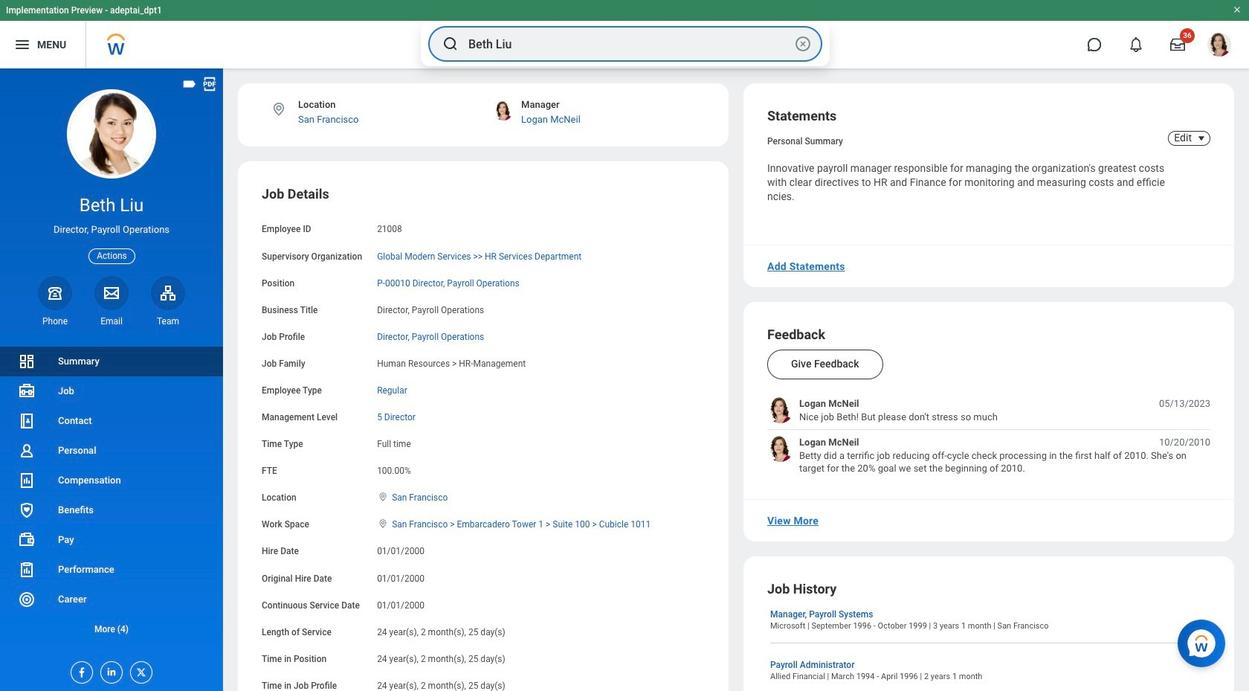 Task type: locate. For each thing, give the bounding box(es) containing it.
caret down image
[[1193, 132, 1211, 144]]

linkedin image
[[101, 662, 118, 678]]

close environment banner image
[[1233, 5, 1242, 14]]

list
[[0, 347, 223, 644], [768, 398, 1211, 475]]

location image
[[271, 101, 287, 118], [377, 492, 389, 502]]

None search field
[[421, 22, 830, 66]]

Search Workday  search field
[[469, 28, 792, 60]]

1 employee's photo (logan mcneil) image from the top
[[768, 398, 794, 424]]

2 employee's photo (logan mcneil) image from the top
[[768, 436, 794, 462]]

email beth liu element
[[94, 315, 129, 327]]

1 vertical spatial location image
[[377, 492, 389, 502]]

personal summary element
[[768, 133, 844, 147]]

mail image
[[103, 284, 121, 302]]

1 horizontal spatial list
[[768, 398, 1211, 475]]

contact image
[[18, 412, 36, 430]]

notifications large image
[[1129, 37, 1144, 52]]

banner
[[0, 0, 1250, 68]]

1 vertical spatial employee's photo (logan mcneil) image
[[768, 436, 794, 462]]

personal image
[[18, 442, 36, 460]]

group
[[262, 186, 705, 691]]

inbox large image
[[1171, 37, 1186, 52]]

x image
[[131, 662, 147, 678]]

1 horizontal spatial location image
[[377, 492, 389, 502]]

pay image
[[18, 531, 36, 549]]

0 horizontal spatial location image
[[271, 101, 287, 118]]

phone image
[[45, 284, 65, 302]]

0 vertical spatial employee's photo (logan mcneil) image
[[768, 398, 794, 424]]

employee's photo (logan mcneil) image
[[768, 398, 794, 424], [768, 436, 794, 462]]

facebook image
[[71, 662, 88, 678]]

full time element
[[377, 436, 411, 449]]



Task type: describe. For each thing, give the bounding box(es) containing it.
profile logan mcneil image
[[1208, 33, 1232, 60]]

x circle image
[[795, 35, 812, 53]]

phone beth liu element
[[38, 315, 72, 327]]

justify image
[[13, 36, 31, 54]]

search image
[[442, 35, 460, 53]]

career image
[[18, 591, 36, 609]]

compensation image
[[18, 472, 36, 489]]

job image
[[18, 382, 36, 400]]

summary image
[[18, 353, 36, 370]]

view printable version (pdf) image
[[202, 76, 218, 92]]

view team image
[[159, 284, 177, 302]]

performance image
[[18, 561, 36, 579]]

0 horizontal spatial list
[[0, 347, 223, 644]]

tag image
[[182, 76, 198, 92]]

location image
[[377, 519, 389, 529]]

0 vertical spatial location image
[[271, 101, 287, 118]]

navigation pane region
[[0, 68, 223, 691]]

team beth liu element
[[151, 315, 185, 327]]

benefits image
[[18, 501, 36, 519]]



Task type: vqa. For each thing, say whether or not it's contained in the screenshot.
x circle image
yes



